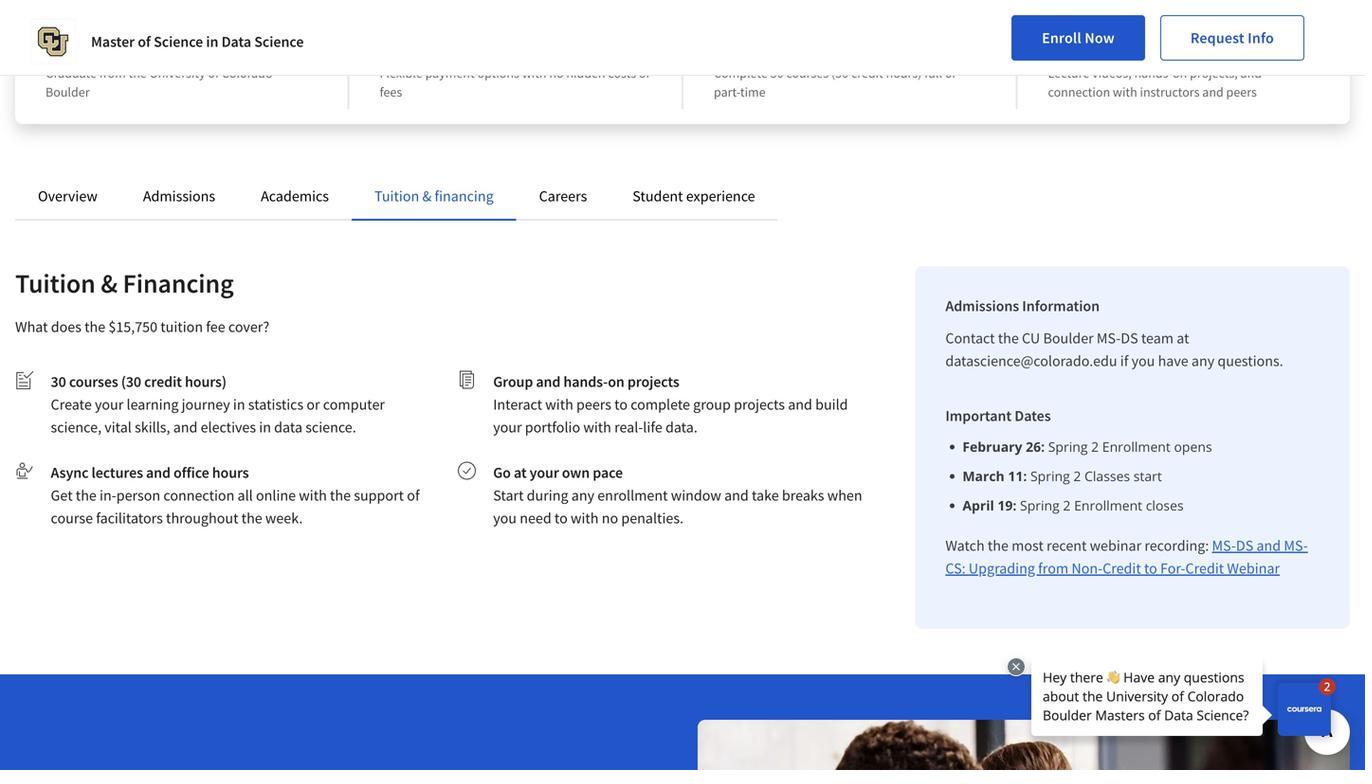 Task type: describe. For each thing, give the bounding box(es) containing it.
hands- inside 100% online learning lecture videos, hands-on projects, and connection with instructors and peers
[[1134, 64, 1173, 82]]

watch
[[945, 537, 985, 556]]

the left support
[[330, 486, 351, 505]]

penalties.
[[621, 509, 684, 528]]

hours
[[212, 464, 249, 483]]

data.
[[665, 418, 698, 437]]

for-
[[1160, 559, 1186, 578]]

financing
[[123, 267, 234, 300]]

important dates
[[945, 407, 1051, 426]]

ds inside ms-ds and ms- cs: upgrading from non-credit to for-credit webinar
[[1236, 537, 1254, 556]]

1 horizontal spatial ms-
[[1212, 537, 1236, 556]]

1 horizontal spatial in
[[233, 395, 245, 414]]

boulder inside fully accredited online program graduate from the university of colorado boulder
[[46, 83, 90, 100]]

fee
[[206, 318, 225, 337]]

2 science from the left
[[254, 32, 304, 51]]

non-
[[1072, 559, 1103, 578]]

the up upgrading
[[988, 537, 1009, 556]]

you inside contact the cu boulder ms-ds team at datascience@colorado.edu if you have any questions.
[[1132, 352, 1155, 371]]

support
[[354, 486, 404, 505]]

request
[[1191, 28, 1245, 47]]

april
[[963, 497, 994, 515]]

lectures
[[92, 464, 143, 483]]

any inside the 'go at your own pace start during any enrollment window and take breaks when you need to with no penalties.'
[[571, 486, 594, 505]]

science,
[[51, 418, 101, 437]]

tuition & financing
[[374, 187, 494, 206]]

info
[[1248, 28, 1274, 47]]

admissions for admissions
[[143, 187, 215, 206]]

payment
[[425, 64, 475, 82]]

async lectures and office hours get the in-person connection all online with the support of course facilitators throughout the week.
[[51, 464, 420, 528]]

with left real-
[[583, 418, 611, 437]]

to inside group and hands-on projects interact with peers to complete group projects and build your portfolio with real-life data.
[[614, 395, 628, 414]]

enroll now button
[[1012, 15, 1145, 61]]

the down all
[[241, 509, 262, 528]]

0 horizontal spatial of
[[138, 32, 151, 51]]

your inside the 'go at your own pace start during any enrollment window and take breaks when you need to with no penalties.'
[[530, 464, 559, 483]]

academics
[[261, 187, 329, 206]]

ms-ds and ms- cs: upgrading from non-credit to for-credit webinar
[[945, 537, 1308, 578]]

april 19: spring 2 enrollment closes
[[963, 497, 1184, 515]]

& for financing
[[101, 267, 118, 300]]

enrollment for opens
[[1102, 438, 1171, 456]]

hands- inside group and hands-on projects interact with peers to complete group projects and build your portfolio with real-life data.
[[564, 373, 608, 392]]

videos,
[[1092, 64, 1132, 82]]

start
[[1134, 467, 1162, 485]]

async
[[51, 464, 89, 483]]

you inside the 'go at your own pace start during any enrollment window and take breaks when you need to with no penalties.'
[[493, 509, 517, 528]]

group and hands-on projects interact with peers to complete group projects and build your portfolio with real-life data.
[[493, 373, 848, 437]]

tuition for tuition & financing
[[374, 187, 419, 206]]

of inside async lectures and office hours get the in-person connection all online with the support of course facilitators throughout the week.
[[407, 486, 420, 505]]

online inside async lectures and office hours get the in-person connection all online with the support of course facilitators throughout the week.
[[256, 486, 296, 505]]

with inside 100% online learning lecture videos, hands-on projects, and connection with instructors and peers
[[1113, 83, 1137, 100]]

admissions for admissions information
[[945, 297, 1019, 316]]

credit inside the 30 courses (30 credit hours) create your learning journey in statistics or computer science, vital skills, and electives in data science.
[[144, 373, 182, 392]]

full
[[924, 64, 942, 82]]

careers link
[[539, 187, 587, 206]]

during
[[527, 486, 568, 505]]

with up portfolio
[[545, 395, 573, 414]]

vital
[[105, 418, 132, 437]]

university
[[149, 64, 205, 82]]

2 for 19:
[[1063, 497, 1071, 515]]

go
[[493, 464, 511, 483]]

interact
[[493, 395, 542, 414]]

accredited
[[88, 36, 174, 60]]

statistics
[[248, 395, 304, 414]]

cs:
[[945, 559, 966, 578]]

university of colorado boulder logo image
[[30, 19, 76, 64]]

complete 30 courses (30 credit hours) full or part-time
[[714, 64, 957, 100]]

fully accredited online program graduate from the university of colorado boulder
[[46, 36, 302, 100]]

important
[[945, 407, 1012, 426]]

computer
[[323, 395, 385, 414]]

on inside group and hands-on projects interact with peers to complete group projects and build your portfolio with real-life data.
[[608, 373, 625, 392]]

breaks
[[782, 486, 824, 505]]

life
[[643, 418, 662, 437]]

what does the $15,750 tuition fee cover?
[[15, 318, 269, 337]]

closes
[[1146, 497, 1184, 515]]

and inside the 'go at your own pace start during any enrollment window and take breaks when you need to with no penalties.'
[[724, 486, 749, 505]]

2 credit from the left
[[1186, 559, 1224, 578]]

does
[[51, 318, 81, 337]]

2 horizontal spatial in
[[259, 418, 271, 437]]

the right 'does'
[[84, 318, 105, 337]]

enroll now
[[1042, 28, 1115, 47]]

tuition for tuition & financing
[[15, 267, 96, 300]]

course
[[51, 509, 93, 528]]

the left in-
[[76, 486, 97, 505]]

time
[[740, 83, 766, 100]]

connection for lectures
[[163, 486, 234, 505]]

opens
[[1174, 438, 1212, 456]]

with inside async lectures and office hours get the in-person connection all online with the support of course facilitators throughout the week.
[[299, 486, 327, 505]]

spring for march 11:
[[1030, 467, 1070, 485]]

ms- inside contact the cu boulder ms-ds team at datascience@colorado.edu if you have any questions.
[[1097, 329, 1121, 348]]

at inside contact the cu boulder ms-ds team at datascience@colorado.edu if you have any questions.
[[1177, 329, 1189, 348]]

window
[[671, 486, 721, 505]]

and down projects, at the right of page
[[1202, 83, 1224, 100]]

questions.
[[1218, 352, 1283, 371]]

get
[[51, 486, 73, 505]]

go at your own pace start during any enrollment window and take breaks when you need to with no penalties.
[[493, 464, 862, 528]]

instructors
[[1140, 83, 1200, 100]]

online inside 100% online learning lecture videos, hands-on projects, and connection with instructors and peers
[[1097, 36, 1148, 60]]

upgrading
[[969, 559, 1035, 578]]

peers inside group and hands-on projects interact with peers to complete group projects and build your portfolio with real-life data.
[[576, 395, 611, 414]]

on inside 100% online learning lecture videos, hands-on projects, and connection with instructors and peers
[[1173, 64, 1187, 82]]

watch the most recent webinar recording:
[[945, 537, 1212, 556]]

flexible payment options with no hidden costs or fees
[[380, 64, 651, 100]]

request info button
[[1160, 15, 1304, 61]]

boulder inside contact the cu boulder ms-ds team at datascience@colorado.edu if you have any questions.
[[1043, 329, 1094, 348]]

0 horizontal spatial in
[[206, 32, 218, 51]]

flexible
[[380, 64, 423, 82]]

contact
[[945, 329, 995, 348]]

with inside flexible payment options with no hidden costs or fees
[[522, 64, 547, 82]]

learning inside 100% online learning lecture videos, hands-on projects, and connection with instructors and peers
[[1151, 36, 1218, 60]]

information
[[1022, 297, 1100, 316]]

journey
[[182, 395, 230, 414]]

online inside fully accredited online program graduate from the university of colorado boulder
[[178, 36, 229, 60]]

26:
[[1026, 438, 1045, 456]]

and inside the 30 courses (30 credit hours) create your learning journey in statistics or computer science, vital skills, and electives in data science.
[[173, 418, 198, 437]]



Task type: vqa. For each thing, say whether or not it's contained in the screenshot.
what do you want to learn? text field
no



Task type: locate. For each thing, give the bounding box(es) containing it.
and inside async lectures and office hours get the in-person connection all online with the support of course facilitators throughout the week.
[[146, 464, 171, 483]]

0 vertical spatial ds
[[1121, 329, 1138, 348]]

(30 inside complete 30 courses (30 credit hours) full or part-time
[[831, 64, 849, 82]]

2 list item from the top
[[963, 466, 1320, 486]]

0 vertical spatial from
[[99, 64, 126, 82]]

list item
[[963, 437, 1320, 457], [963, 466, 1320, 486], [963, 496, 1320, 516]]

part-
[[714, 83, 740, 100]]

admissions link
[[143, 187, 215, 206]]

spring for february 26:
[[1048, 438, 1088, 456]]

1 vertical spatial admissions
[[945, 297, 1019, 316]]

science up university
[[154, 32, 203, 51]]

30 inside complete 30 courses (30 credit hours) full or part-time
[[770, 64, 784, 82]]

at up have
[[1177, 329, 1189, 348]]

master of science in data science
[[91, 32, 304, 51]]

credit left full
[[851, 64, 883, 82]]

2 vertical spatial 2
[[1063, 497, 1071, 515]]

data
[[274, 418, 302, 437]]

student experience link
[[633, 187, 755, 206]]

at right go
[[514, 464, 527, 483]]

1 credit from the left
[[1103, 559, 1141, 578]]

to up real-
[[614, 395, 628, 414]]

credit up skills,
[[144, 373, 182, 392]]

at inside the 'go at your own pace start during any enrollment window and take breaks when you need to with no penalties.'
[[514, 464, 527, 483]]

no
[[549, 64, 564, 82], [602, 509, 618, 528]]

0 vertical spatial (30
[[831, 64, 849, 82]]

0 horizontal spatial ms-
[[1097, 329, 1121, 348]]

or for flexible payment options with no hidden costs or fees
[[639, 64, 651, 82]]

what
[[15, 318, 48, 337]]

2 horizontal spatial of
[[407, 486, 420, 505]]

cu
[[1022, 329, 1040, 348]]

2 horizontal spatial to
[[1144, 559, 1157, 578]]

courses inside the 30 courses (30 credit hours) create your learning journey in statistics or computer science, vital skills, and electives in data science.
[[69, 373, 118, 392]]

cover?
[[228, 318, 269, 337]]

0 vertical spatial on
[[1173, 64, 1187, 82]]

on
[[1173, 64, 1187, 82], [608, 373, 625, 392]]

1 horizontal spatial projects
[[734, 395, 785, 414]]

overview link
[[38, 187, 97, 206]]

0 vertical spatial your
[[95, 395, 124, 414]]

1 vertical spatial list item
[[963, 466, 1320, 486]]

1 vertical spatial of
[[208, 64, 219, 82]]

experience
[[686, 187, 755, 206]]

0 horizontal spatial hands-
[[564, 373, 608, 392]]

courses right 'complete'
[[786, 64, 829, 82]]

credit down recording:
[[1186, 559, 1224, 578]]

and up webinar on the right bottom of page
[[1257, 537, 1281, 556]]

hours) inside the 30 courses (30 credit hours) create your learning journey in statistics or computer science, vital skills, and electives in data science.
[[185, 373, 226, 392]]

february
[[963, 438, 1022, 456]]

30 right 'complete'
[[770, 64, 784, 82]]

1 vertical spatial you
[[493, 509, 517, 528]]

with down own
[[571, 509, 599, 528]]

100% online learning lecture videos, hands-on projects, and connection with instructors and peers
[[1048, 36, 1262, 100]]

0 vertical spatial boulder
[[46, 83, 90, 100]]

1 horizontal spatial at
[[1177, 329, 1189, 348]]

$15,750
[[108, 318, 157, 337]]

0 horizontal spatial learning
[[127, 395, 179, 414]]

peers
[[1226, 83, 1257, 100], [576, 395, 611, 414]]

throughout
[[166, 509, 238, 528]]

1 vertical spatial your
[[493, 418, 522, 437]]

admissions up contact
[[945, 297, 1019, 316]]

any down own
[[571, 486, 594, 505]]

2
[[1091, 438, 1099, 456], [1074, 467, 1081, 485], [1063, 497, 1071, 515]]

1 horizontal spatial hours)
[[886, 64, 922, 82]]

1 horizontal spatial boulder
[[1043, 329, 1094, 348]]

1 horizontal spatial science
[[254, 32, 304, 51]]

enrollment
[[597, 486, 668, 505]]

fully
[[46, 36, 85, 60]]

online up videos,
[[1097, 36, 1148, 60]]

0 vertical spatial peers
[[1226, 83, 1257, 100]]

(30 up vital
[[121, 373, 141, 392]]

recent
[[1047, 537, 1087, 556]]

ds up webinar on the right bottom of page
[[1236, 537, 1254, 556]]

1 vertical spatial hours)
[[185, 373, 226, 392]]

and left take
[[724, 486, 749, 505]]

february 26: spring 2 enrollment opens
[[963, 438, 1212, 456]]

1 vertical spatial hands-
[[564, 373, 608, 392]]

list item up the closes
[[963, 466, 1320, 486]]

admissions information
[[945, 297, 1100, 316]]

ds up 'if'
[[1121, 329, 1138, 348]]

hands-
[[1134, 64, 1173, 82], [564, 373, 608, 392]]

spring right 19:
[[1020, 497, 1060, 515]]

start
[[493, 486, 524, 505]]

no left hidden
[[549, 64, 564, 82]]

hours) inside complete 30 courses (30 credit hours) full or part-time
[[886, 64, 922, 82]]

connection for online
[[1048, 83, 1110, 100]]

and right group
[[536, 373, 561, 392]]

0 horizontal spatial &
[[101, 267, 118, 300]]

of inside fully accredited online program graduate from the university of colorado boulder
[[208, 64, 219, 82]]

list item down 'start'
[[963, 496, 1320, 516]]

0 horizontal spatial from
[[99, 64, 126, 82]]

1 vertical spatial any
[[571, 486, 594, 505]]

enrollment
[[1102, 438, 1171, 456], [1074, 497, 1142, 515]]

0 vertical spatial projects
[[627, 373, 679, 392]]

or for complete 30 courses (30 credit hours) full or part-time
[[945, 64, 957, 82]]

and left build
[[788, 395, 812, 414]]

connection up the throughout
[[163, 486, 234, 505]]

2 horizontal spatial ms-
[[1284, 537, 1308, 556]]

projects,
[[1190, 64, 1238, 82]]

0 horizontal spatial admissions
[[143, 187, 215, 206]]

webinar
[[1227, 559, 1280, 578]]

spring up march 11: spring 2 classes start
[[1048, 438, 1088, 456]]

1 horizontal spatial (30
[[831, 64, 849, 82]]

academics link
[[261, 187, 329, 206]]

science right data
[[254, 32, 304, 51]]

dates
[[1015, 407, 1051, 426]]

1 horizontal spatial connection
[[1048, 83, 1110, 100]]

1 horizontal spatial online
[[256, 486, 296, 505]]

0 vertical spatial enrollment
[[1102, 438, 1171, 456]]

with inside the 'go at your own pace start during any enrollment window and take breaks when you need to with no penalties.'
[[571, 509, 599, 528]]

graduate
[[46, 64, 97, 82]]

datascience@colorado.edu
[[945, 352, 1117, 371]]

and inside ms-ds and ms- cs: upgrading from non-credit to for-credit webinar
[[1257, 537, 1281, 556]]

you right 'if'
[[1132, 352, 1155, 371]]

2 down march 11: spring 2 classes start
[[1063, 497, 1071, 515]]

courses up create
[[69, 373, 118, 392]]

the inside fully accredited online program graduate from the university of colorado boulder
[[128, 64, 147, 82]]

no down enrollment
[[602, 509, 618, 528]]

connection inside 100% online learning lecture videos, hands-on projects, and connection with instructors and peers
[[1048, 83, 1110, 100]]

master
[[91, 32, 135, 51]]

enrollment down classes
[[1074, 497, 1142, 515]]

1 vertical spatial learning
[[127, 395, 179, 414]]

and up person
[[146, 464, 171, 483]]

of right support
[[407, 486, 420, 505]]

to left for-
[[1144, 559, 1157, 578]]

1 horizontal spatial 2
[[1074, 467, 1081, 485]]

projects up complete
[[627, 373, 679, 392]]

& for financing
[[422, 187, 432, 206]]

list item containing february 26:
[[963, 437, 1320, 457]]

30 inside the 30 courses (30 credit hours) create your learning journey in statistics or computer science, vital skills, and electives in data science.
[[51, 373, 66, 392]]

1 horizontal spatial credit
[[1186, 559, 1224, 578]]

learning up projects, at the right of page
[[1151, 36, 1218, 60]]

to right need
[[555, 509, 568, 528]]

2 for 26:
[[1091, 438, 1099, 456]]

0 horizontal spatial (30
[[121, 373, 141, 392]]

0 vertical spatial spring
[[1048, 438, 1088, 456]]

1 horizontal spatial from
[[1038, 559, 1069, 578]]

1 vertical spatial courses
[[69, 373, 118, 392]]

of right master
[[138, 32, 151, 51]]

lecture
[[1048, 64, 1090, 82]]

spring right 11:
[[1030, 467, 1070, 485]]

hours) up the journey
[[185, 373, 226, 392]]

projects right group
[[734, 395, 785, 414]]

2 horizontal spatial online
[[1097, 36, 1148, 60]]

1 horizontal spatial on
[[1173, 64, 1187, 82]]

2 up classes
[[1091, 438, 1099, 456]]

& up the $15,750
[[101, 267, 118, 300]]

classes
[[1085, 467, 1130, 485]]

0 horizontal spatial projects
[[627, 373, 679, 392]]

0 vertical spatial connection
[[1048, 83, 1110, 100]]

1 horizontal spatial no
[[602, 509, 618, 528]]

1 horizontal spatial peers
[[1226, 83, 1257, 100]]

any inside contact the cu boulder ms-ds team at datascience@colorado.edu if you have any questions.
[[1192, 352, 1215, 371]]

1 horizontal spatial learning
[[1151, 36, 1218, 60]]

in
[[206, 32, 218, 51], [233, 395, 245, 414], [259, 418, 271, 437]]

skills,
[[135, 418, 170, 437]]

spring for april 19:
[[1020, 497, 1060, 515]]

with up week.
[[299, 486, 327, 505]]

1 vertical spatial in
[[233, 395, 245, 414]]

list item containing march 11:
[[963, 466, 1320, 486]]

projects
[[627, 373, 679, 392], [734, 395, 785, 414]]

your inside the 30 courses (30 credit hours) create your learning journey in statistics or computer science, vital skills, and electives in data science.
[[95, 395, 124, 414]]

2 vertical spatial of
[[407, 486, 420, 505]]

boulder
[[46, 83, 90, 100], [1043, 329, 1094, 348]]

student
[[633, 187, 683, 206]]

now
[[1085, 28, 1115, 47]]

0 horizontal spatial hours)
[[185, 373, 226, 392]]

your inside group and hands-on projects interact with peers to complete group projects and build your portfolio with real-life data.
[[493, 418, 522, 437]]

you down the start
[[493, 509, 517, 528]]

0 horizontal spatial credit
[[144, 373, 182, 392]]

march 11: spring 2 classes start
[[963, 467, 1162, 485]]

the down accredited
[[128, 64, 147, 82]]

connection inside async lectures and office hours get the in-person connection all online with the support of course facilitators throughout the week.
[[163, 486, 234, 505]]

list item containing april 19:
[[963, 496, 1320, 516]]

0 horizontal spatial or
[[307, 395, 320, 414]]

or inside complete 30 courses (30 credit hours) full or part-time
[[945, 64, 957, 82]]

to inside the 'go at your own pace start during any enrollment window and take breaks when you need to with no penalties.'
[[555, 509, 568, 528]]

2 up april 19: spring 2 enrollment closes
[[1074, 467, 1081, 485]]

and down the journey
[[173, 418, 198, 437]]

1 vertical spatial projects
[[734, 395, 785, 414]]

0 horizontal spatial tuition
[[15, 267, 96, 300]]

team
[[1141, 329, 1174, 348]]

tuition & financing
[[15, 267, 234, 300]]

with right options
[[522, 64, 547, 82]]

of left colorado
[[208, 64, 219, 82]]

0 vertical spatial &
[[422, 187, 432, 206]]

peers inside 100% online learning lecture videos, hands-on projects, and connection with instructors and peers
[[1226, 83, 1257, 100]]

own
[[562, 464, 590, 483]]

tuition up 'does'
[[15, 267, 96, 300]]

1 horizontal spatial courses
[[786, 64, 829, 82]]

0 vertical spatial you
[[1132, 352, 1155, 371]]

from down recent
[[1038, 559, 1069, 578]]

0 vertical spatial at
[[1177, 329, 1189, 348]]

1 vertical spatial at
[[514, 464, 527, 483]]

any right have
[[1192, 352, 1215, 371]]

peers up portfolio
[[576, 395, 611, 414]]

0 horizontal spatial your
[[95, 395, 124, 414]]

hidden
[[566, 64, 605, 82]]

3 list item from the top
[[963, 496, 1320, 516]]

fees
[[380, 83, 402, 100]]

hands- up instructors
[[1134, 64, 1173, 82]]

online up week.
[[256, 486, 296, 505]]

the left cu
[[998, 329, 1019, 348]]

boulder down information at the top right
[[1043, 329, 1094, 348]]

list item up 'start'
[[963, 437, 1320, 457]]

build
[[815, 395, 848, 414]]

online up university
[[178, 36, 229, 60]]

group
[[493, 373, 533, 392]]

costs
[[608, 64, 636, 82]]

boulder down graduate
[[46, 83, 90, 100]]

group
[[693, 395, 731, 414]]

courses inside complete 30 courses (30 credit hours) full or part-time
[[786, 64, 829, 82]]

or right the "costs"
[[639, 64, 651, 82]]

2 vertical spatial in
[[259, 418, 271, 437]]

take
[[752, 486, 779, 505]]

on up instructors
[[1173, 64, 1187, 82]]

1 horizontal spatial admissions
[[945, 297, 1019, 316]]

hours) left full
[[886, 64, 922, 82]]

2 horizontal spatial 2
[[1091, 438, 1099, 456]]

30 courses (30 credit hours) create your learning journey in statistics or computer science, vital skills, and electives in data science.
[[51, 373, 385, 437]]

in left data
[[206, 32, 218, 51]]

with
[[522, 64, 547, 82], [1113, 83, 1137, 100], [545, 395, 573, 414], [583, 418, 611, 437], [299, 486, 327, 505], [571, 509, 599, 528]]

1 horizontal spatial ds
[[1236, 537, 1254, 556]]

office
[[174, 464, 209, 483]]

learning inside the 30 courses (30 credit hours) create your learning journey in statistics or computer science, vital skills, and electives in data science.
[[127, 395, 179, 414]]

of
[[138, 32, 151, 51], [208, 64, 219, 82], [407, 486, 420, 505]]

or inside the 30 courses (30 credit hours) create your learning journey in statistics or computer science, vital skills, and electives in data science.
[[307, 395, 320, 414]]

on up real-
[[608, 373, 625, 392]]

admissions up financing
[[143, 187, 215, 206]]

0 vertical spatial list item
[[963, 437, 1320, 457]]

all
[[238, 486, 253, 505]]

0 horizontal spatial connection
[[163, 486, 234, 505]]

from inside ms-ds and ms- cs: upgrading from non-credit to for-credit webinar
[[1038, 559, 1069, 578]]

in up electives
[[233, 395, 245, 414]]

1 vertical spatial peers
[[576, 395, 611, 414]]

1 vertical spatial on
[[608, 373, 625, 392]]

or up science.
[[307, 395, 320, 414]]

1 vertical spatial 2
[[1074, 467, 1081, 485]]

& left financing
[[422, 187, 432, 206]]

0 vertical spatial hours)
[[886, 64, 922, 82]]

ds inside contact the cu boulder ms-ds team at datascience@colorado.edu if you have any questions.
[[1121, 329, 1138, 348]]

electives
[[201, 418, 256, 437]]

1 vertical spatial connection
[[163, 486, 234, 505]]

19:
[[998, 497, 1017, 515]]

1 science from the left
[[154, 32, 203, 51]]

list containing february 26:
[[953, 437, 1320, 516]]

no inside the 'go at your own pace start during any enrollment window and take breaks when you need to with no penalties.'
[[602, 509, 618, 528]]

your up vital
[[95, 395, 124, 414]]

to inside ms-ds and ms- cs: upgrading from non-credit to for-credit webinar
[[1144, 559, 1157, 578]]

ms-
[[1097, 329, 1121, 348], [1212, 537, 1236, 556], [1284, 537, 1308, 556]]

1 vertical spatial tuition
[[15, 267, 96, 300]]

when
[[827, 486, 862, 505]]

0 horizontal spatial 2
[[1063, 497, 1071, 515]]

1 vertical spatial no
[[602, 509, 618, 528]]

credit inside complete 30 courses (30 credit hours) full or part-time
[[851, 64, 883, 82]]

(30 inside the 30 courses (30 credit hours) create your learning journey in statistics or computer science, vital skills, and electives in data science.
[[121, 373, 141, 392]]

or right full
[[945, 64, 957, 82]]

credit down the webinar
[[1103, 559, 1141, 578]]

0 vertical spatial of
[[138, 32, 151, 51]]

options
[[477, 64, 519, 82]]

1 vertical spatial &
[[101, 267, 118, 300]]

peers down projects, at the right of page
[[1226, 83, 1257, 100]]

30 up create
[[51, 373, 66, 392]]

week.
[[265, 509, 303, 528]]

hours)
[[886, 64, 922, 82], [185, 373, 226, 392]]

0 horizontal spatial 30
[[51, 373, 66, 392]]

enrollment for closes
[[1074, 497, 1142, 515]]

100%
[[1048, 36, 1093, 60]]

1 horizontal spatial or
[[639, 64, 651, 82]]

2 horizontal spatial your
[[530, 464, 559, 483]]

pace
[[593, 464, 623, 483]]

1 vertical spatial boulder
[[1043, 329, 1094, 348]]

from down accredited
[[99, 64, 126, 82]]

2 vertical spatial spring
[[1020, 497, 1060, 515]]

(30 left full
[[831, 64, 849, 82]]

from inside fully accredited online program graduate from the university of colorado boulder
[[99, 64, 126, 82]]

program
[[232, 36, 302, 60]]

have
[[1158, 352, 1189, 371]]

list
[[953, 437, 1320, 516]]

1 horizontal spatial hands-
[[1134, 64, 1173, 82]]

enrollment up 'start'
[[1102, 438, 1171, 456]]

0 horizontal spatial boulder
[[46, 83, 90, 100]]

1 list item from the top
[[963, 437, 1320, 457]]

0 horizontal spatial science
[[154, 32, 203, 51]]

2 for 11:
[[1074, 467, 1081, 485]]

1 horizontal spatial &
[[422, 187, 432, 206]]

connection down lecture
[[1048, 83, 1110, 100]]

learning up skills,
[[127, 395, 179, 414]]

overview
[[38, 187, 97, 206]]

0 vertical spatial learning
[[1151, 36, 1218, 60]]

1 horizontal spatial credit
[[851, 64, 883, 82]]

need
[[520, 509, 551, 528]]

or inside flexible payment options with no hidden costs or fees
[[639, 64, 651, 82]]

hands- up portfolio
[[564, 373, 608, 392]]

2 vertical spatial to
[[1144, 559, 1157, 578]]

0 vertical spatial any
[[1192, 352, 1215, 371]]

0 vertical spatial credit
[[851, 64, 883, 82]]

1 vertical spatial ds
[[1236, 537, 1254, 556]]

ms-ds and ms- cs: upgrading from non-credit to for-credit webinar link
[[945, 537, 1308, 578]]

your down interact
[[493, 418, 522, 437]]

in left "data"
[[259, 418, 271, 437]]

the inside contact the cu boulder ms-ds team at datascience@colorado.edu if you have any questions.
[[998, 329, 1019, 348]]

1 horizontal spatial you
[[1132, 352, 1155, 371]]

or
[[639, 64, 651, 82], [945, 64, 957, 82], [307, 395, 320, 414]]

the
[[128, 64, 147, 82], [84, 318, 105, 337], [998, 329, 1019, 348], [76, 486, 97, 505], [330, 486, 351, 505], [241, 509, 262, 528], [988, 537, 1009, 556]]

tuition left financing
[[374, 187, 419, 206]]

1 vertical spatial 30
[[51, 373, 66, 392]]

your up during
[[530, 464, 559, 483]]

and down info
[[1241, 64, 1262, 82]]

0 vertical spatial to
[[614, 395, 628, 414]]

with down videos,
[[1113, 83, 1137, 100]]

tuition
[[160, 318, 203, 337]]

no inside flexible payment options with no hidden costs or fees
[[549, 64, 564, 82]]



